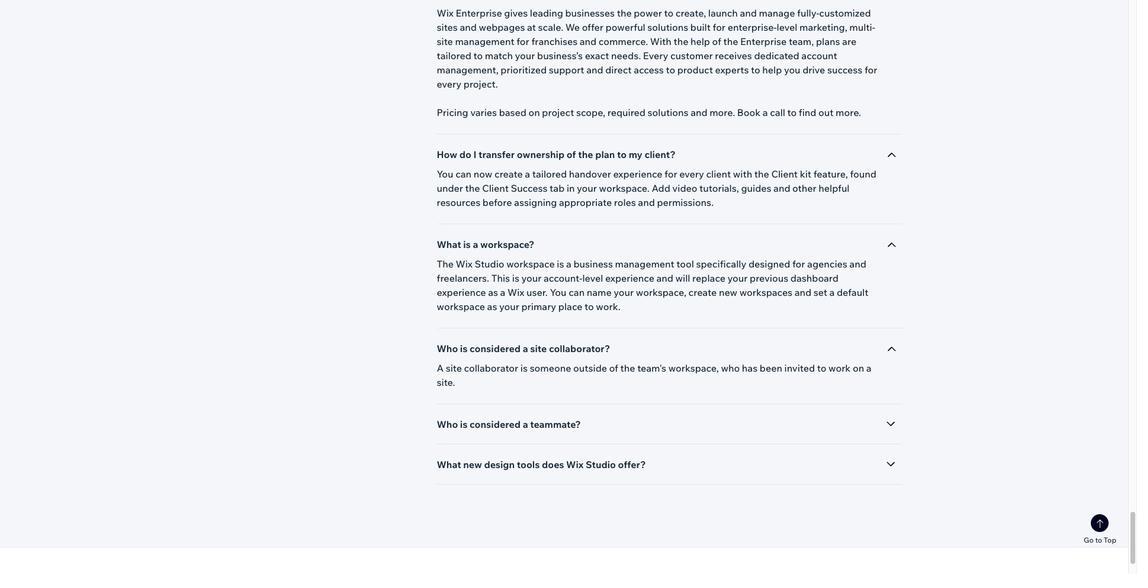 Task type: describe. For each thing, give the bounding box(es) containing it.
tailored inside wix enterprise gives leading businesses the power to create, launch and manage fully-customized sites and webpages at scale. we offer powerful solutions built for enterprise-level marketing, multi- site management for franchises and commerce. with the help of the enterprise team, plans are tailored to match your business's exact needs. every customer receives dedicated account management, prioritized support and direct access to product experts to help you drive success for every project. pricing varies based on project scope, required solutions and more. book a call to find out more.
[[437, 50, 471, 62]]

0 horizontal spatial workspace
[[437, 301, 485, 313]]

book
[[737, 107, 761, 118]]

can inside "the wix studio workspace is a business management tool specifically designed for agencies and freelancers. this is your account-level experience and will replace your previous dashboard experience as a wix user. you can name your workspace, create new workspaces and set a default workspace as your primary place to work."
[[569, 287, 585, 299]]

dedicated
[[754, 50, 799, 62]]

and left 'will'
[[657, 272, 673, 284]]

your up "user."
[[522, 272, 542, 284]]

for right the success
[[865, 64, 878, 76]]

management inside wix enterprise gives leading businesses the power to create, launch and manage fully-customized sites and webpages at scale. we offer powerful solutions built for enterprise-level marketing, multi- site management for franchises and commerce. with the help of the enterprise team, plans are tailored to match your business's exact needs. every customer receives dedicated account management, prioritized support and direct access to product experts to help you drive success for every project. pricing varies based on project scope, required solutions and more. book a call to find out more.
[[455, 36, 515, 47]]

powerful
[[606, 21, 645, 33]]

based
[[499, 107, 527, 118]]

work.
[[596, 301, 621, 313]]

considered for site
[[470, 343, 521, 355]]

and down offer
[[580, 36, 597, 47]]

work
[[829, 363, 851, 374]]

the left plan
[[578, 149, 593, 161]]

at
[[527, 21, 536, 33]]

a up account- at the top of page
[[566, 258, 572, 270]]

how
[[437, 149, 457, 161]]

0 horizontal spatial client
[[482, 182, 509, 194]]

1 vertical spatial as
[[487, 301, 497, 313]]

account-
[[544, 272, 583, 284]]

varies
[[470, 107, 497, 118]]

fully-
[[797, 7, 819, 19]]

match
[[485, 50, 513, 62]]

found
[[850, 168, 877, 180]]

are
[[842, 36, 857, 47]]

i
[[474, 149, 477, 161]]

0 horizontal spatial of
[[567, 149, 576, 161]]

considered for teammate?
[[470, 419, 521, 431]]

studio inside "the wix studio workspace is a business management tool specifically designed for agencies and freelancers. this is your account-level experience and will replace your previous dashboard experience as a wix user. you can name your workspace, create new workspaces and set a default workspace as your primary place to work."
[[475, 258, 504, 270]]

site.
[[437, 377, 455, 389]]

does
[[542, 459, 564, 471]]

workspace, inside "the wix studio workspace is a business management tool specifically designed for agencies and freelancers. this is your account-level experience and will replace your previous dashboard experience as a wix user. you can name your workspace, create new workspaces and set a default workspace as your primary place to work."
[[636, 287, 686, 299]]

multi-
[[850, 21, 875, 33]]

feature,
[[814, 168, 848, 180]]

client
[[706, 168, 731, 180]]

what new design tools does wix studio offer?
[[437, 459, 646, 471]]

management inside "the wix studio workspace is a business management tool specifically designed for agencies and freelancers. this is your account-level experience and will replace your previous dashboard experience as a wix user. you can name your workspace, create new workspaces and set a default workspace as your primary place to work."
[[615, 258, 674, 270]]

this
[[492, 272, 510, 284]]

every inside the you can now create a tailored handover experience for every client with the client kit feature, found under the client success tab in your workspace. add video tutorials, guides and other helpful resources before assigning appropriate roles and permissions.
[[680, 168, 704, 180]]

go to top
[[1084, 536, 1117, 545]]

and up default
[[850, 258, 866, 270]]

new inside "the wix studio workspace is a business management tool specifically designed for agencies and freelancers. this is your account-level experience and will replace your previous dashboard experience as a wix user. you can name your workspace, create new workspaces and set a default workspace as your primary place to work."
[[719, 287, 737, 299]]

project
[[542, 107, 574, 118]]

customer
[[670, 50, 713, 62]]

been
[[760, 363, 782, 374]]

handover
[[569, 168, 611, 180]]

your down specifically
[[728, 272, 748, 284]]

1 vertical spatial site
[[530, 343, 547, 355]]

access
[[634, 64, 664, 76]]

you inside the you can now create a tailored handover experience for every client with the client kit feature, found under the client success tab in your workspace. add video tutorials, guides and other helpful resources before assigning appropriate roles and permissions.
[[437, 168, 453, 180]]

wix up freelancers.
[[456, 258, 473, 270]]

to up management,
[[474, 50, 483, 62]]

a
[[437, 363, 444, 374]]

who is considered a teammate?
[[437, 419, 581, 431]]

and right sites
[[460, 21, 477, 33]]

manage
[[759, 7, 795, 19]]

for down launch
[[713, 21, 726, 33]]

who for who is considered a site collaborator?
[[437, 343, 458, 355]]

wix inside wix enterprise gives leading businesses the power to create, launch and manage fully-customized sites and webpages at scale. we offer powerful solutions built for enterprise-level marketing, multi- site management for franchises and commerce. with the help of the enterprise team, plans are tailored to match your business's exact needs. every customer receives dedicated account management, prioritized support and direct access to product experts to help you drive success for every project. pricing varies based on project scope, required solutions and more. book a call to find out more.
[[437, 7, 454, 19]]

freelancers.
[[437, 272, 489, 284]]

you can now create a tailored handover experience for every client with the client kit feature, found under the client success tab in your workspace. add video tutorials, guides and other helpful resources before assigning appropriate roles and permissions.
[[437, 168, 877, 208]]

a down primary
[[523, 343, 528, 355]]

franchises
[[532, 36, 578, 47]]

launch
[[708, 7, 738, 19]]

who is considered a site collaborator?
[[437, 343, 610, 355]]

name
[[587, 287, 612, 299]]

success
[[511, 182, 548, 194]]

level inside "the wix studio workspace is a business management tool specifically designed for agencies and freelancers. this is your account-level experience and will replace your previous dashboard experience as a wix user. you can name your workspace, create new workspaces and set a default workspace as your primary place to work."
[[583, 272, 603, 284]]

for down at
[[517, 36, 529, 47]]

default
[[837, 287, 869, 299]]

the wix studio workspace is a business management tool specifically designed for agencies and freelancers. this is your account-level experience and will replace your previous dashboard experience as a wix user. you can name your workspace, create new workspaces and set a default workspace as your primary place to work.
[[437, 258, 869, 313]]

marketing,
[[800, 21, 847, 33]]

primary
[[522, 301, 556, 313]]

a left teammate?
[[523, 419, 528, 431]]

assigning
[[514, 197, 557, 208]]

tool
[[677, 258, 694, 270]]

before
[[483, 197, 512, 208]]

customized
[[819, 7, 871, 19]]

specifically
[[696, 258, 747, 270]]

the
[[437, 258, 454, 270]]

plan
[[595, 149, 615, 161]]

previous
[[750, 272, 788, 284]]

is inside a site collaborator is someone outside of the team's workspace, who has been invited to work on a site.
[[521, 363, 528, 374]]

we
[[566, 21, 580, 33]]

appropriate
[[559, 197, 612, 208]]

tutorials,
[[700, 182, 739, 194]]

can inside the you can now create a tailored handover experience for every client with the client kit feature, found under the client success tab in your workspace. add video tutorials, guides and other helpful resources before assigning appropriate roles and permissions.
[[456, 168, 472, 180]]

someone
[[530, 363, 571, 374]]

every inside wix enterprise gives leading businesses the power to create, launch and manage fully-customized sites and webpages at scale. we offer powerful solutions built for enterprise-level marketing, multi- site management for franchises and commerce. with the help of the enterprise team, plans are tailored to match your business's exact needs. every customer receives dedicated account management, prioritized support and direct access to product experts to help you drive success for every project. pricing varies based on project scope, required solutions and more. book a call to find out more.
[[437, 78, 462, 90]]

2 solutions from the top
[[648, 107, 689, 118]]

1 vertical spatial studio
[[586, 459, 616, 471]]

1 horizontal spatial client
[[771, 168, 798, 180]]

place
[[558, 301, 583, 313]]

to right experts
[[751, 64, 760, 76]]

needs.
[[611, 50, 641, 62]]

offer?
[[618, 459, 646, 471]]

the inside a site collaborator is someone outside of the team's workspace, who has been invited to work on a site.
[[621, 363, 635, 374]]

site inside a site collaborator is someone outside of the team's workspace, who has been invited to work on a site.
[[446, 363, 462, 374]]

a site collaborator is someone outside of the team's workspace, who has been invited to work on a site.
[[437, 363, 872, 389]]

exact
[[585, 50, 609, 62]]

0 vertical spatial help
[[691, 36, 710, 47]]

invited
[[785, 363, 815, 374]]

design
[[484, 459, 515, 471]]

leading
[[530, 7, 563, 19]]

and left the "set"
[[795, 287, 812, 299]]

a inside the you can now create a tailored handover experience for every client with the client kit feature, found under the client success tab in your workspace. add video tutorials, guides and other helpful resources before assigning appropriate roles and permissions.
[[525, 168, 530, 180]]

resources
[[437, 197, 481, 208]]

product
[[677, 64, 713, 76]]

1 solutions from the top
[[648, 21, 688, 33]]

experts
[[715, 64, 749, 76]]

roles
[[614, 197, 636, 208]]

a inside wix enterprise gives leading businesses the power to create, launch and manage fully-customized sites and webpages at scale. we offer powerful solutions built for enterprise-level marketing, multi- site management for franchises and commerce. with the help of the enterprise team, plans are tailored to match your business's exact needs. every customer receives dedicated account management, prioritized support and direct access to product experts to help you drive success for every project. pricing varies based on project scope, required solutions and more. book a call to find out more.
[[763, 107, 768, 118]]

to right "power"
[[664, 7, 674, 19]]

1 vertical spatial new
[[463, 459, 482, 471]]

permissions.
[[657, 197, 714, 208]]



Task type: locate. For each thing, give the bounding box(es) containing it.
your inside wix enterprise gives leading businesses the power to create, launch and manage fully-customized sites and webpages at scale. we offer powerful solutions built for enterprise-level marketing, multi- site management for franchises and commerce. with the help of the enterprise team, plans are tailored to match your business's exact needs. every customer receives dedicated account management, prioritized support and direct access to product experts to help you drive success for every project. pricing varies based on project scope, required solutions and more. book a call to find out more.
[[515, 50, 535, 62]]

team,
[[789, 36, 814, 47]]

every down management,
[[437, 78, 462, 90]]

1 what from the top
[[437, 239, 461, 251]]

the up receives
[[724, 36, 738, 47]]

help down dedicated
[[762, 64, 782, 76]]

1 horizontal spatial studio
[[586, 459, 616, 471]]

your up "appropriate"
[[577, 182, 597, 194]]

workspace down freelancers.
[[437, 301, 485, 313]]

1 more. from the left
[[710, 107, 735, 118]]

who up a
[[437, 343, 458, 355]]

1 horizontal spatial more.
[[836, 107, 861, 118]]

workspace up "user."
[[507, 258, 555, 270]]

who down the 'site.'
[[437, 419, 458, 431]]

every
[[643, 50, 668, 62]]

site up someone
[[530, 343, 547, 355]]

2 considered from the top
[[470, 419, 521, 431]]

help
[[691, 36, 710, 47], [762, 64, 782, 76]]

receives
[[715, 50, 752, 62]]

a
[[763, 107, 768, 118], [525, 168, 530, 180], [473, 239, 478, 251], [566, 258, 572, 270], [500, 287, 505, 299], [830, 287, 835, 299], [523, 343, 528, 355], [866, 363, 872, 374], [523, 419, 528, 431]]

0 vertical spatial client
[[771, 168, 798, 180]]

and up enterprise-
[[740, 7, 757, 19]]

1 horizontal spatial management
[[615, 258, 674, 270]]

to inside a site collaborator is someone outside of the team's workspace, who has been invited to work on a site.
[[817, 363, 827, 374]]

support
[[549, 64, 584, 76]]

tailored
[[437, 50, 471, 62], [532, 168, 567, 180]]

0 vertical spatial create
[[495, 168, 523, 180]]

site down sites
[[437, 36, 453, 47]]

will
[[676, 272, 690, 284]]

on inside a site collaborator is someone outside of the team's workspace, who has been invited to work on a site.
[[853, 363, 864, 374]]

workspace.
[[599, 182, 650, 194]]

create inside the you can now create a tailored handover experience for every client with the client kit feature, found under the client success tab in your workspace. add video tutorials, guides and other helpful resources before assigning appropriate roles and permissions.
[[495, 168, 523, 180]]

business's
[[537, 50, 583, 62]]

create down replace
[[689, 287, 717, 299]]

wix down this
[[508, 287, 524, 299]]

1 horizontal spatial on
[[853, 363, 864, 374]]

the up the customer
[[674, 36, 689, 47]]

on
[[529, 107, 540, 118], [853, 363, 864, 374]]

client left kit
[[771, 168, 798, 180]]

wix up sites
[[437, 7, 454, 19]]

0 horizontal spatial more.
[[710, 107, 735, 118]]

the down the now
[[465, 182, 480, 194]]

a left call
[[763, 107, 768, 118]]

and down add
[[638, 197, 655, 208]]

replace
[[692, 272, 726, 284]]

transfer
[[479, 149, 515, 161]]

commerce.
[[599, 36, 648, 47]]

with
[[650, 36, 672, 47]]

1 vertical spatial who
[[437, 419, 458, 431]]

wix enterprise gives leading businesses the power to create, launch and manage fully-customized sites and webpages at scale. we offer powerful solutions built for enterprise-level marketing, multi- site management for franchises and commerce. with the help of the enterprise team, plans are tailored to match your business's exact needs. every customer receives dedicated account management, prioritized support and direct access to product experts to help you drive success for every project. pricing varies based on project scope, required solutions and more. book a call to find out more.
[[437, 7, 878, 118]]

studio left the offer?
[[586, 459, 616, 471]]

workspace,
[[636, 287, 686, 299], [669, 363, 719, 374]]

create down transfer
[[495, 168, 523, 180]]

every
[[437, 78, 462, 90], [680, 168, 704, 180]]

experience up name
[[605, 272, 654, 284]]

1 horizontal spatial level
[[777, 21, 798, 33]]

0 vertical spatial considered
[[470, 343, 521, 355]]

help down "built" in the right of the page
[[691, 36, 710, 47]]

the up powerful
[[617, 7, 632, 19]]

experience down freelancers.
[[437, 287, 486, 299]]

1 horizontal spatial can
[[569, 287, 585, 299]]

do
[[459, 149, 471, 161]]

0 vertical spatial on
[[529, 107, 540, 118]]

1 vertical spatial tailored
[[532, 168, 567, 180]]

enterprise-
[[728, 21, 777, 33]]

0 vertical spatial as
[[488, 287, 498, 299]]

workspace?
[[480, 239, 534, 251]]

the
[[617, 7, 632, 19], [674, 36, 689, 47], [724, 36, 738, 47], [578, 149, 593, 161], [755, 168, 769, 180], [465, 182, 480, 194], [621, 363, 635, 374]]

1 horizontal spatial new
[[719, 287, 737, 299]]

for inside "the wix studio workspace is a business management tool specifically designed for agencies and freelancers. this is your account-level experience and will replace your previous dashboard experience as a wix user. you can name your workspace, create new workspaces and set a default workspace as your primary place to work."
[[793, 258, 805, 270]]

businesses
[[565, 7, 615, 19]]

0 horizontal spatial can
[[456, 168, 472, 180]]

1 horizontal spatial you
[[550, 287, 567, 299]]

1 horizontal spatial help
[[762, 64, 782, 76]]

a down this
[[500, 287, 505, 299]]

to left "work" at the right bottom
[[817, 363, 827, 374]]

create,
[[676, 7, 706, 19]]

1 who from the top
[[437, 343, 458, 355]]

success
[[827, 64, 863, 76]]

create inside "the wix studio workspace is a business management tool specifically designed for agencies and freelancers. this is your account-level experience and will replace your previous dashboard experience as a wix user. you can name your workspace, create new workspaces and set a default workspace as your primary place to work."
[[689, 287, 717, 299]]

helpful
[[819, 182, 850, 194]]

0 horizontal spatial level
[[583, 272, 603, 284]]

0 horizontal spatial new
[[463, 459, 482, 471]]

and left "other"
[[774, 182, 790, 194]]

user.
[[527, 287, 548, 299]]

and down exact at the top of the page
[[586, 64, 603, 76]]

webpages
[[479, 21, 525, 33]]

a left workspace?
[[473, 239, 478, 251]]

tailored up management,
[[437, 50, 471, 62]]

your inside the you can now create a tailored handover experience for every client with the client kit feature, found under the client success tab in your workspace. add video tutorials, guides and other helpful resources before assigning appropriate roles and permissions.
[[577, 182, 597, 194]]

to down name
[[585, 301, 594, 313]]

plans
[[816, 36, 840, 47]]

now
[[474, 168, 492, 180]]

solutions up with
[[648, 21, 688, 33]]

find
[[799, 107, 816, 118]]

new down replace
[[719, 287, 737, 299]]

your left primary
[[499, 301, 519, 313]]

in
[[567, 182, 575, 194]]

go
[[1084, 536, 1094, 545]]

add
[[652, 182, 670, 194]]

1 horizontal spatial workspace
[[507, 258, 555, 270]]

for up add
[[665, 168, 677, 180]]

a inside a site collaborator is someone outside of the team's workspace, who has been invited to work on a site.
[[866, 363, 872, 374]]

more. right out
[[836, 107, 861, 118]]

1 vertical spatial help
[[762, 64, 782, 76]]

considered up "collaborator"
[[470, 343, 521, 355]]

1 horizontal spatial tailored
[[532, 168, 567, 180]]

workspace, left who at the bottom
[[669, 363, 719, 374]]

0 vertical spatial workspace
[[507, 258, 555, 270]]

on right "work" at the right bottom
[[853, 363, 864, 374]]

to down every
[[666, 64, 675, 76]]

tailored inside the you can now create a tailored handover experience for every client with the client kit feature, found under the client success tab in your workspace. add video tutorials, guides and other helpful resources before assigning appropriate roles and permissions.
[[532, 168, 567, 180]]

of up 'handover'
[[567, 149, 576, 161]]

0 vertical spatial new
[[719, 287, 737, 299]]

built
[[691, 21, 711, 33]]

of inside wix enterprise gives leading businesses the power to create, launch and manage fully-customized sites and webpages at scale. we offer powerful solutions built for enterprise-level marketing, multi- site management for franchises and commerce. with the help of the enterprise team, plans are tailored to match your business's exact needs. every customer receives dedicated account management, prioritized support and direct access to product experts to help you drive success for every project. pricing varies based on project scope, required solutions and more. book a call to find out more.
[[712, 36, 721, 47]]

site right a
[[446, 363, 462, 374]]

collaborator?
[[549, 343, 610, 355]]

studio up this
[[475, 258, 504, 270]]

1 vertical spatial management
[[615, 258, 674, 270]]

enterprise up the webpages on the left top of page
[[456, 7, 502, 19]]

experience up the workspace.
[[613, 168, 663, 180]]

to left the my
[[617, 149, 627, 161]]

0 horizontal spatial create
[[495, 168, 523, 180]]

0 vertical spatial workspace,
[[636, 287, 686, 299]]

0 horizontal spatial management
[[455, 36, 515, 47]]

0 vertical spatial enterprise
[[456, 7, 502, 19]]

experience inside the you can now create a tailored handover experience for every client with the client kit feature, found under the client success tab in your workspace. add video tutorials, guides and other helpful resources before assigning appropriate roles and permissions.
[[613, 168, 663, 180]]

a up success
[[525, 168, 530, 180]]

create
[[495, 168, 523, 180], [689, 287, 717, 299]]

to inside "the wix studio workspace is a business management tool specifically designed for agencies and freelancers. this is your account-level experience and will replace your previous dashboard experience as a wix user. you can name your workspace, create new workspaces and set a default workspace as your primary place to work."
[[585, 301, 594, 313]]

0 vertical spatial you
[[437, 168, 453, 180]]

client up before
[[482, 182, 509, 194]]

1 vertical spatial experience
[[605, 272, 654, 284]]

how do i transfer ownership of the plan to my client?
[[437, 149, 676, 161]]

new left design
[[463, 459, 482, 471]]

to right call
[[787, 107, 797, 118]]

client
[[771, 168, 798, 180], [482, 182, 509, 194]]

management,
[[437, 64, 499, 76]]

0 vertical spatial management
[[455, 36, 515, 47]]

1 horizontal spatial enterprise
[[740, 36, 787, 47]]

2 more. from the left
[[836, 107, 861, 118]]

you inside "the wix studio workspace is a business management tool specifically designed for agencies and freelancers. this is your account-level experience and will replace your previous dashboard experience as a wix user. you can name your workspace, create new workspaces and set a default workspace as your primary place to work."
[[550, 287, 567, 299]]

1 vertical spatial considered
[[470, 419, 521, 431]]

tab
[[550, 182, 565, 194]]

1 vertical spatial you
[[550, 287, 567, 299]]

tools
[[517, 459, 540, 471]]

1 vertical spatial on
[[853, 363, 864, 374]]

workspace, inside a site collaborator is someone outside of the team's workspace, who has been invited to work on a site.
[[669, 363, 719, 374]]

of inside a site collaborator is someone outside of the team's workspace, who has been invited to work on a site.
[[609, 363, 618, 374]]

your up prioritized
[[515, 50, 535, 62]]

1 vertical spatial solutions
[[648, 107, 689, 118]]

what for what is a workspace?
[[437, 239, 461, 251]]

2 vertical spatial experience
[[437, 287, 486, 299]]

1 vertical spatial workspace
[[437, 301, 485, 313]]

level inside wix enterprise gives leading businesses the power to create, launch and manage fully-customized sites and webpages at scale. we offer powerful solutions built for enterprise-level marketing, multi- site management for franchises and commerce. with the help of the enterprise team, plans are tailored to match your business's exact needs. every customer receives dedicated account management, prioritized support and direct access to product experts to help you drive success for every project. pricing varies based on project scope, required solutions and more. book a call to find out more.
[[777, 21, 798, 33]]

for inside the you can now create a tailored handover experience for every client with the client kit feature, found under the client success tab in your workspace. add video tutorials, guides and other helpful resources before assigning appropriate roles and permissions.
[[665, 168, 677, 180]]

1 vertical spatial can
[[569, 287, 585, 299]]

power
[[634, 7, 662, 19]]

you
[[437, 168, 453, 180], [550, 287, 567, 299]]

0 vertical spatial studio
[[475, 258, 504, 270]]

1 horizontal spatial every
[[680, 168, 704, 180]]

2 who from the top
[[437, 419, 458, 431]]

wix right does on the bottom of the page
[[566, 459, 584, 471]]

who
[[437, 343, 458, 355], [437, 419, 458, 431]]

0 vertical spatial site
[[437, 36, 453, 47]]

the up guides
[[755, 168, 769, 180]]

a right the "set"
[[830, 287, 835, 299]]

can left the now
[[456, 168, 472, 180]]

agencies
[[807, 258, 847, 270]]

2 vertical spatial site
[[446, 363, 462, 374]]

what for what new design tools does wix studio offer?
[[437, 459, 461, 471]]

workspaces
[[740, 287, 793, 299]]

video
[[673, 182, 697, 194]]

0 horizontal spatial tailored
[[437, 50, 471, 62]]

wix
[[437, 7, 454, 19], [456, 258, 473, 270], [508, 287, 524, 299], [566, 459, 584, 471]]

0 vertical spatial tailored
[[437, 50, 471, 62]]

what up the
[[437, 239, 461, 251]]

0 vertical spatial of
[[712, 36, 721, 47]]

0 vertical spatial every
[[437, 78, 462, 90]]

0 vertical spatial what
[[437, 239, 461, 251]]

0 vertical spatial who
[[437, 343, 458, 355]]

you up under
[[437, 168, 453, 180]]

of
[[712, 36, 721, 47], [567, 149, 576, 161], [609, 363, 618, 374]]

0 horizontal spatial studio
[[475, 258, 504, 270]]

for up dashboard
[[793, 258, 805, 270]]

your up work.
[[614, 287, 634, 299]]

level down business
[[583, 272, 603, 284]]

scale.
[[538, 21, 563, 33]]

1 vertical spatial every
[[680, 168, 704, 180]]

0 vertical spatial level
[[777, 21, 798, 33]]

management
[[455, 36, 515, 47], [615, 258, 674, 270]]

1 horizontal spatial of
[[609, 363, 618, 374]]

can
[[456, 168, 472, 180], [569, 287, 585, 299]]

the left team's
[[621, 363, 635, 374]]

can up place
[[569, 287, 585, 299]]

1 vertical spatial enterprise
[[740, 36, 787, 47]]

level
[[777, 21, 798, 33], [583, 272, 603, 284]]

account
[[802, 50, 837, 62]]

who for who is considered a teammate?
[[437, 419, 458, 431]]

1 vertical spatial workspace,
[[669, 363, 719, 374]]

0 vertical spatial can
[[456, 168, 472, 180]]

scope,
[[576, 107, 605, 118]]

site
[[437, 36, 453, 47], [530, 343, 547, 355], [446, 363, 462, 374]]

1 vertical spatial level
[[583, 272, 603, 284]]

2 what from the top
[[437, 459, 461, 471]]

enterprise
[[456, 7, 502, 19], [740, 36, 787, 47]]

drive
[[803, 64, 825, 76]]

of up receives
[[712, 36, 721, 47]]

enterprise down enterprise-
[[740, 36, 787, 47]]

designed
[[749, 258, 790, 270]]

call
[[770, 107, 785, 118]]

more. left "book"
[[710, 107, 735, 118]]

1 vertical spatial client
[[482, 182, 509, 194]]

site inside wix enterprise gives leading businesses the power to create, launch and manage fully-customized sites and webpages at scale. we offer powerful solutions built for enterprise-level marketing, multi- site management for franchises and commerce. with the help of the enterprise team, plans are tailored to match your business's exact needs. every customer receives dedicated account management, prioritized support and direct access to product experts to help you drive success for every project. pricing varies based on project scope, required solutions and more. book a call to find out more.
[[437, 36, 453, 47]]

out
[[819, 107, 834, 118]]

to right go
[[1095, 536, 1102, 545]]

collaborator
[[464, 363, 518, 374]]

considered up design
[[470, 419, 521, 431]]

a right "work" at the right bottom
[[866, 363, 872, 374]]

1 vertical spatial of
[[567, 149, 576, 161]]

0 vertical spatial solutions
[[648, 21, 688, 33]]

1 considered from the top
[[470, 343, 521, 355]]

teammate?
[[530, 419, 581, 431]]

required
[[608, 107, 646, 118]]

0 horizontal spatial enterprise
[[456, 7, 502, 19]]

management up match
[[455, 36, 515, 47]]

tailored up tab
[[532, 168, 567, 180]]

you down account- at the top of page
[[550, 287, 567, 299]]

0 vertical spatial experience
[[613, 168, 663, 180]]

what left design
[[437, 459, 461, 471]]

workspace, down 'will'
[[636, 287, 686, 299]]

on right the based
[[529, 107, 540, 118]]

of right outside in the bottom right of the page
[[609, 363, 618, 374]]

solutions right the required
[[648, 107, 689, 118]]

management left tool
[[615, 258, 674, 270]]

on inside wix enterprise gives leading businesses the power to create, launch and manage fully-customized sites and webpages at scale. we offer powerful solutions built for enterprise-level marketing, multi- site management for franchises and commerce. with the help of the enterprise team, plans are tailored to match your business's exact needs. every customer receives dedicated account management, prioritized support and direct access to product experts to help you drive success for every project. pricing varies based on project scope, required solutions and more. book a call to find out more.
[[529, 107, 540, 118]]

considered
[[470, 343, 521, 355], [470, 419, 521, 431]]

1 vertical spatial create
[[689, 287, 717, 299]]

who
[[721, 363, 740, 374]]

2 horizontal spatial of
[[712, 36, 721, 47]]

0 horizontal spatial help
[[691, 36, 710, 47]]

0 horizontal spatial every
[[437, 78, 462, 90]]

every up the video
[[680, 168, 704, 180]]

dashboard
[[791, 272, 839, 284]]

0 horizontal spatial on
[[529, 107, 540, 118]]

2 vertical spatial of
[[609, 363, 618, 374]]

level down manage
[[777, 21, 798, 33]]

1 horizontal spatial create
[[689, 287, 717, 299]]

experience
[[613, 168, 663, 180], [605, 272, 654, 284], [437, 287, 486, 299]]

and down product
[[691, 107, 708, 118]]

1 vertical spatial what
[[437, 459, 461, 471]]

0 horizontal spatial you
[[437, 168, 453, 180]]

what is a workspace?
[[437, 239, 534, 251]]



Task type: vqa. For each thing, say whether or not it's contained in the screenshot.
new
yes



